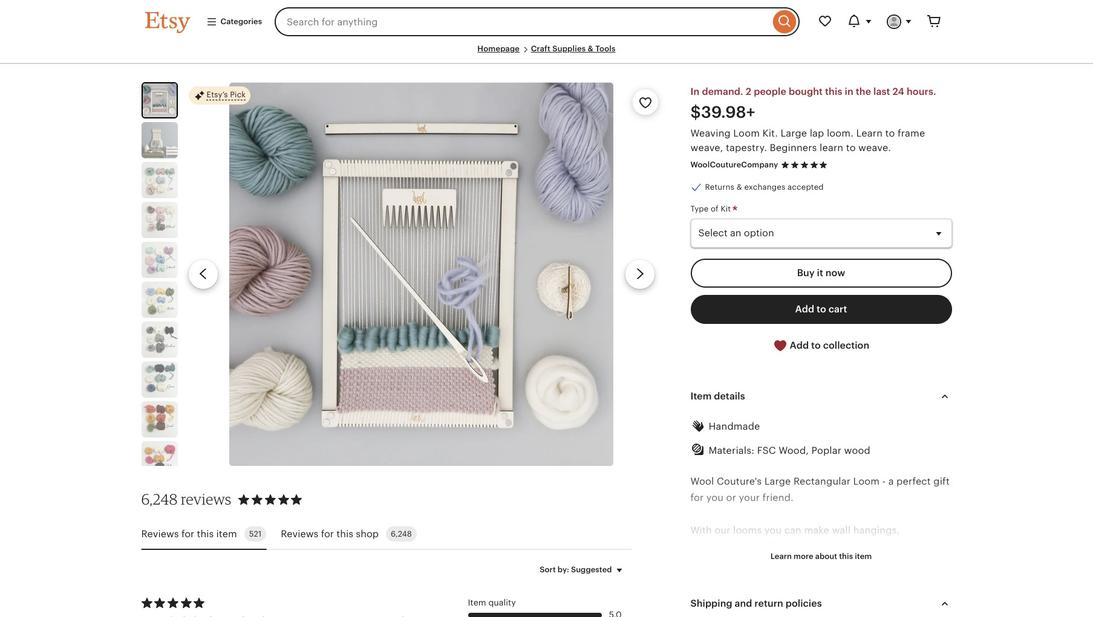 Task type: locate. For each thing, give the bounding box(es) containing it.
to
[[886, 128, 895, 139], [846, 142, 856, 154], [817, 303, 826, 315], [811, 340, 821, 351], [827, 591, 836, 603]]

0 horizontal spatial 6,248
[[141, 491, 178, 509]]

0 vertical spatial loom
[[734, 128, 760, 139]]

large up beginners on the top of the page
[[781, 128, 807, 139]]

you inside the loom is supplied for you to assemble at home with eight flat head chicago screws which easily attach, th
[[807, 591, 824, 603]]

1 vertical spatial loom
[[853, 476, 880, 488]]

weave.
[[859, 142, 891, 154]]

1 horizontal spatial learn
[[856, 128, 883, 139]]

this left shop
[[337, 529, 353, 540]]

it
[[817, 267, 823, 279]]

loom.
[[827, 128, 854, 139]]

1 horizontal spatial loom
[[853, 476, 880, 488]]

learn more about this item
[[771, 552, 872, 561]]

menu bar
[[145, 44, 948, 64]]

for up chicago
[[791, 591, 804, 603]]

a
[[889, 476, 894, 488]]

categories button
[[197, 11, 271, 33]]

type of kit
[[691, 205, 733, 214]]

1 reviews from the left
[[141, 529, 179, 540]]

homepage
[[478, 44, 520, 53]]

add left cart
[[795, 303, 815, 315]]

weaving loom kit. large lap loom. learn to frame weave image 2 image
[[141, 122, 178, 159]]

learn up "weave."
[[856, 128, 883, 139]]

1 vertical spatial add
[[790, 340, 809, 351]]

the inside with our looms you can make wall hangings, decorations, small cushions... the opportunities are endless.
[[834, 542, 849, 553]]

6,248 down weaving loom kit. large lap loom. learn to frame weave image 10
[[141, 491, 178, 509]]

shipping and return policies button
[[680, 590, 963, 618]]

supplies
[[553, 44, 586, 53]]

Search for anything text field
[[275, 7, 770, 36]]

add to cart
[[795, 303, 847, 315]]

sort by: suggested button
[[531, 558, 636, 583]]

endless.
[[691, 558, 730, 570]]

reviews for this shop
[[281, 529, 379, 540]]

materials:
[[709, 445, 755, 457]]

returns & exchanges accepted
[[705, 183, 824, 192]]

fsc
[[757, 445, 776, 457]]

this
[[825, 86, 843, 98], [197, 529, 214, 540], [337, 529, 353, 540], [839, 552, 853, 561]]

lap
[[810, 128, 824, 139]]

item details
[[691, 391, 745, 403]]

item
[[216, 529, 237, 540], [855, 552, 872, 561]]

0 vertical spatial the
[[856, 86, 871, 98]]

0 vertical spatial add
[[795, 303, 815, 315]]

add down add to cart button
[[790, 340, 809, 351]]

0 vertical spatial learn
[[856, 128, 883, 139]]

1 horizontal spatial 6,248
[[391, 530, 412, 539]]

0 horizontal spatial reviews
[[141, 529, 179, 540]]

loom inside 'weaving loom kit. large lap loom. learn to frame weave, tapestry. beginners learn to weave.'
[[734, 128, 760, 139]]

1 horizontal spatial reviews
[[281, 529, 319, 540]]

for left shop
[[321, 529, 334, 540]]

0 vertical spatial item
[[691, 391, 712, 403]]

rectangular
[[794, 476, 851, 488]]

to up screws at the bottom of page
[[827, 591, 836, 603]]

1 horizontal spatial item
[[855, 552, 872, 561]]

1 horizontal spatial weaving loom kit. large lap loom. learn to frame weave image 1 image
[[229, 82, 614, 467]]

item down hangings,
[[855, 552, 872, 561]]

loom up tapestry.
[[734, 128, 760, 139]]

add for add to cart
[[795, 303, 815, 315]]

in demand. 2 people bought this in the last 24 hours. $39.98+
[[691, 86, 937, 122]]

1 vertical spatial item
[[855, 552, 872, 561]]

item left quality
[[468, 599, 486, 608]]

woolcouturecompany
[[691, 161, 778, 170]]

6,248 inside tab list
[[391, 530, 412, 539]]

0 horizontal spatial &
[[588, 44, 594, 53]]

weaving loom kit. large lap loom. learn to frame weave image 1 image
[[229, 82, 614, 467], [142, 84, 176, 117]]

poplar
[[812, 445, 842, 457]]

item
[[691, 391, 712, 403], [468, 599, 486, 608]]

last
[[874, 86, 890, 98]]

weaving loom kit. large lap loom. learn to frame weave image 10 image
[[141, 442, 178, 478]]

craft supplies & tools link
[[531, 44, 616, 53]]

categories banner
[[123, 0, 970, 44]]

tools
[[596, 44, 616, 53]]

return
[[755, 598, 784, 610]]

0 horizontal spatial item
[[216, 529, 237, 540]]

materials: fsc wood, poplar wood
[[709, 445, 871, 457]]

craft supplies & tools
[[531, 44, 616, 53]]

2 vertical spatial you
[[807, 591, 824, 603]]

1 vertical spatial 6,248
[[391, 530, 412, 539]]

6,248
[[141, 491, 178, 509], [391, 530, 412, 539]]

1 horizontal spatial you
[[765, 525, 782, 537]]

0 horizontal spatial item
[[468, 599, 486, 608]]

1 horizontal spatial &
[[737, 183, 742, 192]]

item left 521
[[216, 529, 237, 540]]

& right "returns"
[[737, 183, 742, 192]]

6,248 right shop
[[391, 530, 412, 539]]

0 vertical spatial you
[[707, 492, 724, 504]]

loom inside wool couture's large rectangular loom - a perfect gift for you or your friend.
[[853, 476, 880, 488]]

2 reviews from the left
[[281, 529, 319, 540]]

learn more about this item button
[[762, 546, 881, 568]]

for inside the loom is supplied for you to assemble at home with eight flat head chicago screws which easily attach, th
[[791, 591, 804, 603]]

0 vertical spatial large
[[781, 128, 807, 139]]

1 vertical spatial item
[[468, 599, 486, 608]]

pick
[[230, 90, 246, 100]]

home
[[898, 591, 925, 603]]

kit
[[721, 205, 731, 214]]

add for add to collection
[[790, 340, 809, 351]]

learn
[[820, 142, 844, 154]]

0 vertical spatial 6,248
[[141, 491, 178, 509]]

homepage link
[[478, 44, 520, 53]]

1 vertical spatial learn
[[771, 552, 792, 561]]

tab list
[[141, 520, 631, 551]]

6,248 reviews
[[141, 491, 231, 509]]

you left the or
[[707, 492, 724, 504]]

add inside add to collection button
[[790, 340, 809, 351]]

learn left more
[[771, 552, 792, 561]]

loom left "-"
[[853, 476, 880, 488]]

you inside with our looms you can make wall hangings, decorations, small cushions... the opportunities are endless.
[[765, 525, 782, 537]]

2 horizontal spatial you
[[807, 591, 824, 603]]

reviews for reviews for this shop
[[281, 529, 319, 540]]

suggested
[[571, 566, 612, 575]]

this right about
[[839, 552, 853, 561]]

large
[[781, 128, 807, 139], [765, 476, 791, 488]]

1 vertical spatial you
[[765, 525, 782, 537]]

weaving loom kit. large lap loom. learn to frame weave image 9 image
[[141, 402, 178, 438]]

0 horizontal spatial you
[[707, 492, 724, 504]]

1 vertical spatial large
[[765, 476, 791, 488]]

None search field
[[275, 7, 800, 36]]

0 horizontal spatial the
[[834, 542, 849, 553]]

perfect
[[897, 476, 931, 488]]

the right in at the right top
[[856, 86, 871, 98]]

item left details
[[691, 391, 712, 403]]

weaving
[[691, 128, 731, 139]]

small
[[753, 542, 777, 553]]

weaving loom kit. large lap loom. learn to frame weave image 5 image
[[141, 242, 178, 278]]

1 vertical spatial the
[[834, 542, 849, 553]]

cart
[[829, 303, 847, 315]]

add
[[795, 303, 815, 315], [790, 340, 809, 351]]

for down wool
[[691, 492, 704, 504]]

for
[[691, 492, 704, 504], [181, 529, 194, 540], [321, 529, 334, 540], [791, 591, 804, 603]]

supplied
[[747, 591, 788, 603]]

item inside learn more about this item dropdown button
[[855, 552, 872, 561]]

in
[[691, 86, 700, 98]]

details
[[714, 391, 745, 403]]

you up small
[[765, 525, 782, 537]]

demand.
[[702, 86, 744, 98]]

you inside wool couture's large rectangular loom - a perfect gift for you or your friend.
[[707, 492, 724, 504]]

decorations,
[[691, 542, 750, 553]]

1 horizontal spatial the
[[856, 86, 871, 98]]

0 horizontal spatial weaving loom kit. large lap loom. learn to frame weave image 1 image
[[142, 84, 176, 117]]

reviews right 521
[[281, 529, 319, 540]]

to inside the loom is supplied for you to assemble at home with eight flat head chicago screws which easily attach, th
[[827, 591, 836, 603]]

loom
[[711, 591, 735, 603]]

0 horizontal spatial loom
[[734, 128, 760, 139]]

flat
[[718, 608, 733, 618]]

which
[[838, 608, 866, 618]]

reviews down 6,248 reviews
[[141, 529, 179, 540]]

the down wall
[[834, 542, 849, 553]]

reviews
[[141, 529, 179, 540], [281, 529, 319, 540]]

& left tools
[[588, 44, 594, 53]]

at
[[886, 591, 895, 603]]

1 horizontal spatial item
[[691, 391, 712, 403]]

reviews for this item
[[141, 529, 237, 540]]

add inside add to cart button
[[795, 303, 815, 315]]

couture's
[[717, 476, 762, 488]]

item inside dropdown button
[[691, 391, 712, 403]]

etsy's
[[207, 90, 228, 100]]

you up screws at the bottom of page
[[807, 591, 824, 603]]

item for item quality
[[468, 599, 486, 608]]

large up friend.
[[765, 476, 791, 488]]

large inside wool couture's large rectangular loom - a perfect gift for you or your friend.
[[765, 476, 791, 488]]

this left in at the right top
[[825, 86, 843, 98]]

the loom is supplied for you to assemble at home with eight flat head chicago screws which easily attach, th
[[691, 591, 949, 618]]

buy it now button
[[691, 259, 952, 288]]

shop
[[356, 529, 379, 540]]

0 horizontal spatial learn
[[771, 552, 792, 561]]

by:
[[558, 566, 569, 575]]



Task type: vqa. For each thing, say whether or not it's contained in the screenshot.
Sep
no



Task type: describe. For each thing, give the bounding box(es) containing it.
-
[[883, 476, 886, 488]]

looms
[[733, 525, 762, 537]]

wood
[[844, 445, 871, 457]]

opportunities
[[852, 542, 915, 553]]

with
[[927, 591, 948, 603]]

accepted
[[788, 183, 824, 192]]

add to collection button
[[691, 331, 952, 361]]

kit.
[[763, 128, 778, 139]]

item quality
[[468, 599, 516, 608]]

with our looms you can make wall hangings, decorations, small cushions... the opportunities are endless.
[[691, 525, 933, 570]]

can
[[785, 525, 802, 537]]

wood,
[[779, 445, 809, 457]]

head
[[736, 608, 759, 618]]

policies
[[786, 598, 822, 610]]

categories
[[221, 17, 262, 26]]

easily
[[869, 608, 896, 618]]

weaving loom kit. large lap loom. learn to frame weave image 6 image
[[141, 282, 178, 318]]

weaving loom kit. large lap loom. learn to frame weave image 8 image
[[141, 362, 178, 398]]

hangings,
[[854, 525, 900, 537]]

quality
[[489, 599, 516, 608]]

weaving loom kit. large lap loom. learn to frame weave image 4 image
[[141, 202, 178, 239]]

6,248 for 6,248
[[391, 530, 412, 539]]

tab list containing reviews for this item
[[141, 520, 631, 551]]

with
[[691, 525, 712, 537]]

attach,
[[898, 608, 931, 618]]

wool
[[691, 476, 714, 488]]

the
[[691, 591, 708, 603]]

etsy's pick button
[[188, 86, 251, 105]]

woolcouturecompany link
[[691, 161, 778, 170]]

shipping and return policies
[[691, 598, 822, 610]]

collection
[[823, 340, 870, 351]]

for inside wool couture's large rectangular loom - a perfect gift for you or your friend.
[[691, 492, 704, 504]]

weaving loom kit. large lap loom. learn to frame weave image 7 image
[[141, 322, 178, 358]]

to down loom.
[[846, 142, 856, 154]]

is
[[737, 591, 745, 603]]

or
[[726, 492, 736, 504]]

to up "weave."
[[886, 128, 895, 139]]

to left the collection
[[811, 340, 821, 351]]

frame
[[898, 128, 925, 139]]

to left cart
[[817, 303, 826, 315]]

chicago
[[762, 608, 800, 618]]

gift
[[934, 476, 950, 488]]

1 vertical spatial &
[[737, 183, 742, 192]]

2
[[746, 86, 752, 98]]

craft
[[531, 44, 551, 53]]

0 vertical spatial &
[[588, 44, 594, 53]]

type
[[691, 205, 709, 214]]

item for item details
[[691, 391, 712, 403]]

add to cart button
[[691, 295, 952, 324]]

in
[[845, 86, 854, 98]]

sort
[[540, 566, 556, 575]]

assemble
[[839, 591, 884, 603]]

this down reviews
[[197, 529, 214, 540]]

large inside 'weaving loom kit. large lap loom. learn to frame weave, tapestry. beginners learn to weave.'
[[781, 128, 807, 139]]

buy it now
[[797, 267, 845, 279]]

reviews for reviews for this item
[[141, 529, 179, 540]]

the inside in demand. 2 people bought this in the last 24 hours. $39.98+
[[856, 86, 871, 98]]

none search field inside categories "banner"
[[275, 7, 800, 36]]

for down 6,248 reviews
[[181, 529, 194, 540]]

friend.
[[763, 492, 794, 504]]

menu bar containing homepage
[[145, 44, 948, 64]]

and
[[735, 598, 752, 610]]

weaving loom kit. large lap loom. learn to frame weave image 3 image
[[141, 162, 178, 199]]

sort by: suggested
[[540, 566, 612, 575]]

handmade
[[709, 421, 760, 433]]

returns
[[705, 183, 735, 192]]

learn inside 'weaving loom kit. large lap loom. learn to frame weave, tapestry. beginners learn to weave.'
[[856, 128, 883, 139]]

screws
[[802, 608, 835, 618]]

weave,
[[691, 142, 723, 154]]

now
[[826, 267, 845, 279]]

$39.98+
[[691, 103, 755, 122]]

this inside in demand. 2 people bought this in the last 24 hours. $39.98+
[[825, 86, 843, 98]]

buy
[[797, 267, 815, 279]]

this inside dropdown button
[[839, 552, 853, 561]]

shipping
[[691, 598, 733, 610]]

reviews
[[181, 491, 231, 509]]

about
[[816, 552, 837, 561]]

0 vertical spatial item
[[216, 529, 237, 540]]

exchanges
[[744, 183, 786, 192]]

tapestry.
[[726, 142, 767, 154]]

people
[[754, 86, 787, 98]]

of
[[711, 205, 719, 214]]

521
[[249, 530, 262, 539]]

are
[[918, 542, 933, 553]]

eight
[[691, 608, 715, 618]]

6,248 for 6,248 reviews
[[141, 491, 178, 509]]

cushions...
[[780, 542, 831, 553]]

make
[[804, 525, 830, 537]]

beginners
[[770, 142, 817, 154]]

your
[[739, 492, 760, 504]]

etsy's pick
[[207, 90, 246, 100]]

learn inside dropdown button
[[771, 552, 792, 561]]

more
[[794, 552, 814, 561]]



